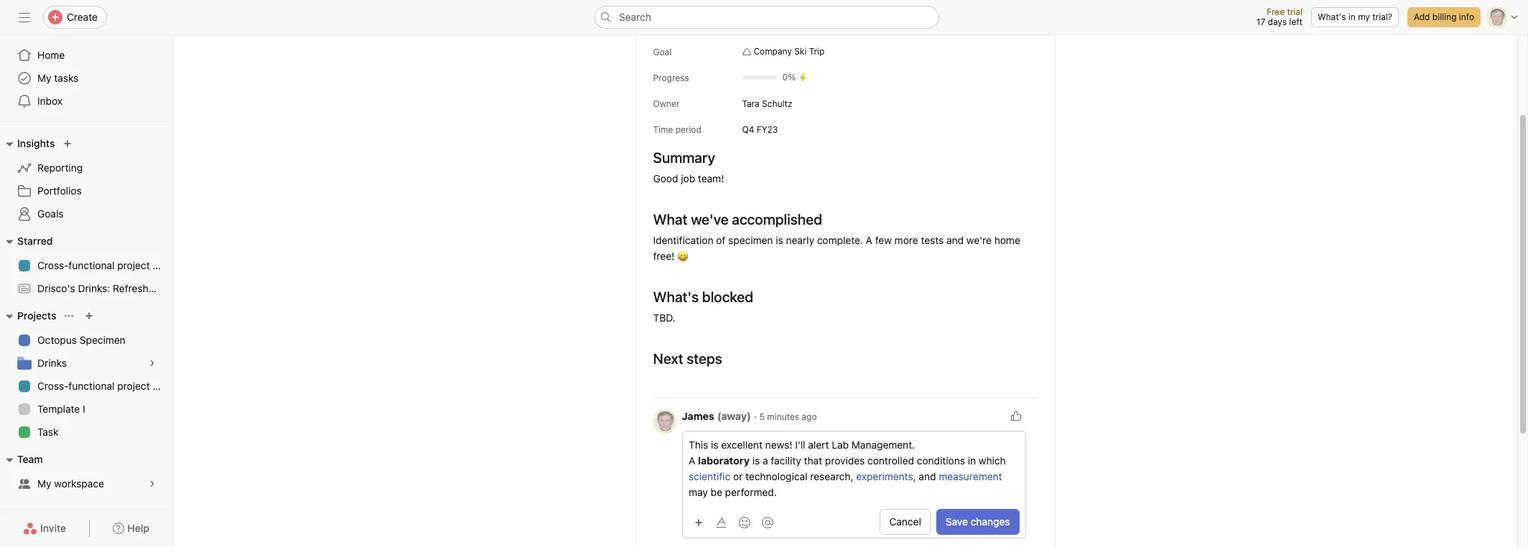 Task type: describe. For each thing, give the bounding box(es) containing it.
template i link
[[9, 398, 164, 421]]

cancel button
[[880, 509, 931, 535]]

more
[[895, 234, 918, 246]]

experiments
[[856, 470, 913, 483]]

we've accomplished
[[691, 211, 822, 228]]

be
[[710, 486, 722, 498]]

0%
[[782, 72, 796, 83]]

q4 fy23
[[742, 124, 778, 135]]

research,
[[810, 470, 853, 483]]

alert
[[808, 439, 829, 451]]

free trial 17 days left
[[1257, 6, 1303, 27]]

new image
[[63, 139, 72, 148]]

projects
[[17, 310, 56, 322]]

and inside a laboratory is a facility that provides controlled conditions in which scientific or technological research, experiments , and measurement
[[918, 470, 936, 483]]

cross- inside projects element
[[37, 380, 68, 392]]

what's blocked tbd.
[[653, 289, 753, 324]]

that
[[804, 455, 822, 467]]

good
[[653, 172, 678, 185]]

what's in my trial?
[[1318, 11, 1392, 22]]

is inside a laboratory is a facility that provides controlled conditions in which scientific or technological research, experiments , and measurement
[[752, 455, 760, 467]]

measurement
[[938, 470, 1002, 483]]

is inside identification of specimen is nearly complete. a few more tests and we're home free!
[[776, 234, 783, 246]]

trial?
[[1373, 11, 1392, 22]]

company ski trip link
[[736, 45, 830, 59]]

james (away) · 5 minutes ago
[[682, 410, 817, 422]]

scientific link
[[688, 470, 730, 483]]

task
[[37, 426, 59, 438]]

drisco's
[[37, 282, 75, 294]]

my for my workspace
[[37, 478, 51, 490]]

a inside identification of specimen is nearly complete. a few more tests and we're home free!
[[866, 234, 873, 246]]

facility
[[770, 455, 801, 467]]

help
[[127, 522, 149, 534]]

goals
[[37, 208, 64, 220]]

a inside a laboratory is a facility that provides controlled conditions in which scientific or technological research, experiments , and measurement
[[688, 455, 695, 467]]

experiments link
[[856, 470, 913, 483]]

5
[[759, 411, 765, 422]]

left
[[1289, 17, 1303, 27]]

(away)
[[717, 410, 751, 422]]

performed.
[[725, 486, 777, 498]]

cross-functional project plan link inside starred element
[[9, 254, 172, 277]]

my
[[1358, 11, 1370, 22]]

and inside identification of specimen is nearly complete. a few more tests and we're home free!
[[947, 234, 964, 246]]

provides
[[825, 455, 865, 467]]

a
[[762, 455, 768, 467]]

formatting image
[[716, 517, 727, 528]]

insights button
[[0, 135, 55, 152]]

goal
[[653, 47, 672, 57]]

specimen
[[80, 334, 125, 346]]

·
[[754, 410, 757, 422]]

home link
[[9, 44, 164, 67]]

see details, my workspace image
[[148, 480, 157, 488]]

tasks
[[54, 72, 79, 84]]

invite
[[40, 522, 66, 534]]

reporting link
[[9, 157, 164, 180]]

my for my tasks
[[37, 72, 51, 84]]

save
[[946, 516, 968, 528]]

home
[[37, 49, 65, 61]]

complete.
[[817, 234, 863, 246]]

my workspace
[[37, 478, 104, 490]]

emoji image
[[739, 517, 750, 528]]

fy23
[[757, 124, 778, 135]]

2 project from the top
[[117, 380, 150, 392]]

time
[[653, 124, 673, 135]]

ago
[[802, 411, 817, 422]]

save changes button
[[936, 509, 1019, 535]]

schultz
[[762, 98, 792, 109]]

1 vertical spatial is
[[711, 439, 718, 451]]

octopus
[[37, 334, 77, 346]]

minutes
[[767, 411, 799, 422]]

global element
[[0, 35, 172, 121]]

this
[[688, 439, 708, 451]]

add
[[1414, 11, 1430, 22]]

octopus specimen link
[[9, 329, 164, 352]]

this is excellent news! i'll alert lab management.
[[688, 439, 915, 451]]

template
[[37, 403, 80, 415]]

trial
[[1287, 6, 1303, 17]]

insights element
[[0, 131, 172, 228]]

😀 image
[[677, 251, 689, 262]]

technological
[[745, 470, 807, 483]]

owner
[[653, 98, 680, 109]]

period
[[675, 124, 701, 135]]



Task type: locate. For each thing, give the bounding box(es) containing it.
a left few
[[866, 234, 873, 246]]

teams element
[[0, 447, 172, 498]]

in inside button
[[1349, 11, 1356, 22]]

in left my
[[1349, 11, 1356, 22]]

0 vertical spatial functional
[[68, 259, 115, 271]]

inbox link
[[9, 90, 164, 113]]

of
[[716, 234, 726, 246]]

we're
[[966, 234, 992, 246]]

1 horizontal spatial and
[[947, 234, 964, 246]]

octopus specimen
[[37, 334, 125, 346]]

functional inside projects element
[[68, 380, 115, 392]]

1 vertical spatial plan
[[153, 380, 172, 392]]

1 vertical spatial in
[[967, 455, 976, 467]]

0 vertical spatial cross-functional project plan link
[[9, 254, 172, 277]]

free
[[1267, 6, 1285, 17]]

functional inside starred element
[[68, 259, 115, 271]]

or
[[733, 470, 742, 483]]

1 cross- from the top
[[37, 259, 68, 271]]

cross- down "drinks"
[[37, 380, 68, 392]]

q4
[[742, 124, 754, 135]]

project down see details, drinks "icon"
[[117, 380, 150, 392]]

1 vertical spatial a
[[688, 455, 695, 467]]

plan inside starred element
[[153, 259, 172, 271]]

in inside a laboratory is a facility that provides controlled conditions in which scientific or technological research, experiments , and measurement
[[967, 455, 976, 467]]

1 vertical spatial my
[[37, 478, 51, 490]]

help button
[[104, 516, 159, 541]]

next steps
[[653, 350, 722, 367]]

tara schultz
[[742, 98, 792, 109]]

team
[[17, 453, 43, 465]]

0 vertical spatial plan
[[153, 259, 172, 271]]

what's
[[1318, 11, 1346, 22]]

insights
[[17, 137, 55, 149]]

lab
[[831, 439, 849, 451]]

1 cross-functional project plan link from the top
[[9, 254, 172, 277]]

identification of specimen is nearly complete. a few more tests and we're home free!
[[653, 234, 1023, 262]]

identification
[[653, 234, 713, 246]]

reporting
[[37, 162, 83, 174]]

plan down see details, drinks "icon"
[[153, 380, 172, 392]]

james
[[682, 410, 714, 422]]

home
[[994, 234, 1020, 246]]

my
[[37, 72, 51, 84], [37, 478, 51, 490]]

refreshment
[[113, 282, 172, 294]]

nearly
[[786, 234, 814, 246]]

my left tasks
[[37, 72, 51, 84]]

0 vertical spatial project
[[117, 259, 150, 271]]

plan for cross-functional project plan link inside the starred element
[[153, 259, 172, 271]]

cross-functional project plan down drinks link
[[37, 380, 172, 392]]

which
[[978, 455, 1006, 467]]

save changes
[[946, 516, 1010, 528]]

plan for 1st cross-functional project plan link from the bottom of the page
[[153, 380, 172, 392]]

0 vertical spatial in
[[1349, 11, 1356, 22]]

tbd.
[[653, 312, 676, 324]]

task link
[[9, 421, 164, 444]]

0 vertical spatial cross-
[[37, 259, 68, 271]]

goals link
[[9, 203, 164, 225]]

progress
[[653, 73, 689, 83]]

a down this
[[688, 455, 695, 467]]

job
[[681, 172, 695, 185]]

0 vertical spatial cross-functional project plan
[[37, 259, 172, 271]]

project inside starred element
[[117, 259, 150, 271]]

i
[[83, 403, 85, 415]]

edit comment document
[[683, 437, 1025, 501]]

1 my from the top
[[37, 72, 51, 84]]

2 horizontal spatial is
[[776, 234, 783, 246]]

cross-functional project plan link up drinks:
[[9, 254, 172, 277]]

0 horizontal spatial in
[[967, 455, 976, 467]]

drisco's drinks: refreshment recommendation
[[37, 282, 256, 294]]

0 vertical spatial is
[[776, 234, 783, 246]]

and right the tests
[[947, 234, 964, 246]]

starred element
[[0, 228, 256, 303]]

projects element
[[0, 303, 172, 447]]

ja
[[660, 416, 669, 427]]

2 cross- from the top
[[37, 380, 68, 392]]

workspace
[[54, 478, 104, 490]]

1 horizontal spatial is
[[752, 455, 760, 467]]

billing
[[1433, 11, 1457, 22]]

2 cross-functional project plan link from the top
[[9, 375, 172, 398]]

functional for 1st cross-functional project plan link from the bottom of the page
[[68, 380, 115, 392]]

my down team
[[37, 478, 51, 490]]

search list box
[[595, 6, 939, 29]]

laboratory
[[698, 455, 749, 467]]

tara
[[742, 98, 760, 109]]

1 vertical spatial cross-functional project plan
[[37, 380, 172, 392]]

drinks:
[[78, 282, 110, 294]]

0 vertical spatial and
[[947, 234, 964, 246]]

1 vertical spatial cross-
[[37, 380, 68, 392]]

team!
[[698, 172, 724, 185]]

starred button
[[0, 233, 53, 250]]

insert an object image
[[694, 518, 703, 527]]

cross- inside starred element
[[37, 259, 68, 271]]

see details, drinks image
[[148, 359, 157, 368]]

1 horizontal spatial in
[[1349, 11, 1356, 22]]

a
[[866, 234, 873, 246], [688, 455, 695, 467]]

excellent
[[721, 439, 762, 451]]

specimen
[[728, 234, 773, 246]]

invite button
[[14, 516, 76, 541]]

ja button
[[653, 410, 676, 433]]

management.
[[851, 439, 915, 451]]

cross-functional project plan inside projects element
[[37, 380, 172, 392]]

cross-functional project plan for 1st cross-functional project plan link from the bottom of the page
[[37, 380, 172, 392]]

my tasks link
[[9, 67, 164, 90]]

search button
[[595, 6, 939, 29]]

create
[[67, 11, 98, 23]]

project
[[117, 259, 150, 271], [117, 380, 150, 392]]

time period
[[653, 124, 701, 135]]

and right , at the bottom right of page
[[918, 470, 936, 483]]

add billing info
[[1414, 11, 1474, 22]]

tests
[[921, 234, 944, 246]]

1 horizontal spatial a
[[866, 234, 873, 246]]

2 my from the top
[[37, 478, 51, 490]]

1 functional from the top
[[68, 259, 115, 271]]

1 plan from the top
[[153, 259, 172, 271]]

1 vertical spatial cross-functional project plan link
[[9, 375, 172, 398]]

show options, current sort, top image
[[65, 312, 74, 320]]

inbox
[[37, 95, 63, 107]]

2 vertical spatial is
[[752, 455, 760, 467]]

company
[[754, 46, 792, 57]]

hide sidebar image
[[19, 11, 30, 23]]

what's in my trial? button
[[1311, 7, 1399, 27]]

in up measurement link
[[967, 455, 976, 467]]

drinks link
[[9, 352, 164, 375]]

cross-functional project plan up drinks:
[[37, 259, 172, 271]]

2 plan from the top
[[153, 380, 172, 392]]

what
[[653, 211, 688, 228]]

0 vertical spatial my
[[37, 72, 51, 84]]

add billing info button
[[1408, 7, 1481, 27]]

portfolios
[[37, 185, 82, 197]]

2 functional from the top
[[68, 380, 115, 392]]

project up drisco's drinks: refreshment recommendation link
[[117, 259, 150, 271]]

new project or portfolio image
[[85, 312, 94, 320]]

conditions
[[917, 455, 965, 467]]

0 horizontal spatial and
[[918, 470, 936, 483]]

changes
[[971, 516, 1010, 528]]

scientific
[[688, 470, 730, 483]]

cross-functional project plan
[[37, 259, 172, 271], [37, 380, 172, 392]]

toolbar
[[688, 512, 780, 532]]

drisco's drinks: refreshment recommendation link
[[9, 277, 256, 300]]

0 horizontal spatial a
[[688, 455, 695, 467]]

0 horizontal spatial is
[[711, 439, 718, 451]]

functional up drinks:
[[68, 259, 115, 271]]

1 cross-functional project plan from the top
[[37, 259, 172, 271]]

summary good job team!
[[653, 149, 724, 185]]

controlled
[[867, 455, 914, 467]]

1 vertical spatial functional
[[68, 380, 115, 392]]

free!
[[653, 250, 675, 262]]

projects button
[[0, 307, 56, 325]]

1 vertical spatial project
[[117, 380, 150, 392]]

at mention image
[[762, 517, 773, 528]]

functional
[[68, 259, 115, 271], [68, 380, 115, 392]]

create button
[[43, 6, 107, 29]]

0 vertical spatial a
[[866, 234, 873, 246]]

0 likes. click to like this task image
[[1010, 410, 1022, 422]]

is right this
[[711, 439, 718, 451]]

functional for cross-functional project plan link inside the starred element
[[68, 259, 115, 271]]

cross-functional project plan link up i
[[9, 375, 172, 398]]

plan inside projects element
[[153, 380, 172, 392]]

cross-functional project plan inside starred element
[[37, 259, 172, 271]]

drinks
[[37, 357, 67, 369]]

what's blocked
[[653, 289, 753, 305]]

is left a
[[752, 455, 760, 467]]

a laboratory is a facility that provides controlled conditions in which scientific or technological research, experiments , and measurement
[[688, 455, 1008, 483]]

my inside teams 'element'
[[37, 478, 51, 490]]

cross- up drisco's
[[37, 259, 68, 271]]

template i
[[37, 403, 85, 415]]

2 cross-functional project plan from the top
[[37, 380, 172, 392]]

1 vertical spatial and
[[918, 470, 936, 483]]

is left nearly
[[776, 234, 783, 246]]

plan up the drisco's drinks: refreshment recommendation
[[153, 259, 172, 271]]

ski
[[794, 46, 807, 57]]

1 project from the top
[[117, 259, 150, 271]]

functional down drinks link
[[68, 380, 115, 392]]

cross-functional project plan for cross-functional project plan link inside the starred element
[[37, 259, 172, 271]]

recommendation
[[175, 282, 256, 294]]

my inside global element
[[37, 72, 51, 84]]

company ski trip
[[754, 46, 825, 57]]



Task type: vqa. For each thing, say whether or not it's contained in the screenshot.
cancel on the right
yes



